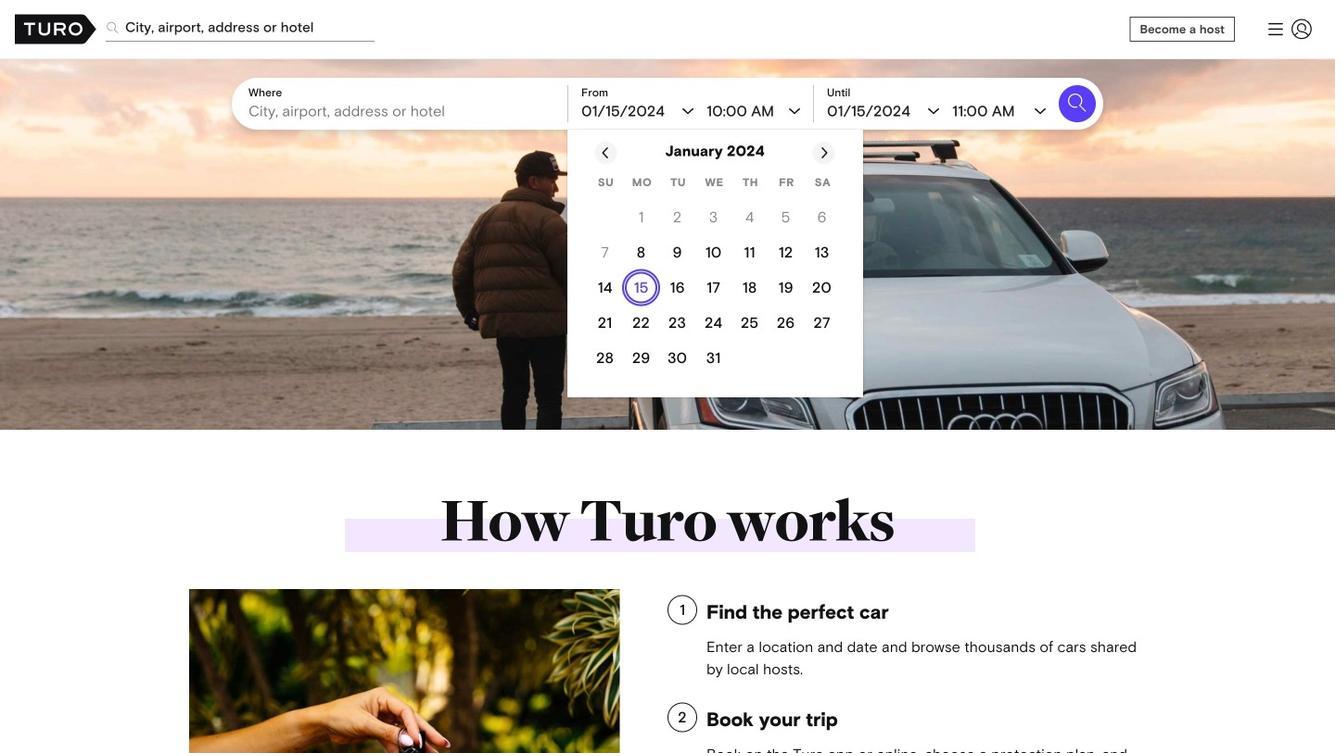 Task type: locate. For each thing, give the bounding box(es) containing it.
menu element
[[1257, 11, 1321, 48]]

0 vertical spatial city, airport, address or hotel field
[[106, 14, 375, 42]]

1 vertical spatial city, airport, address or hotel field
[[249, 100, 558, 122]]

move forward to switch to the next month image
[[817, 146, 831, 160]]

cookie consent banner dialog
[[15, 502, 312, 739]]

turo host handing keys to guest image
[[189, 590, 620, 754]]

None field
[[106, 0, 1119, 56], [249, 100, 558, 122], [106, 0, 1119, 56], [249, 100, 558, 122]]

City, airport, address or hotel field
[[106, 14, 375, 42], [249, 100, 558, 122]]



Task type: describe. For each thing, give the bounding box(es) containing it.
move backward to switch to the previous month image
[[599, 146, 613, 160]]

turo image
[[15, 14, 96, 44]]

calendar application
[[568, 130, 1335, 412]]



